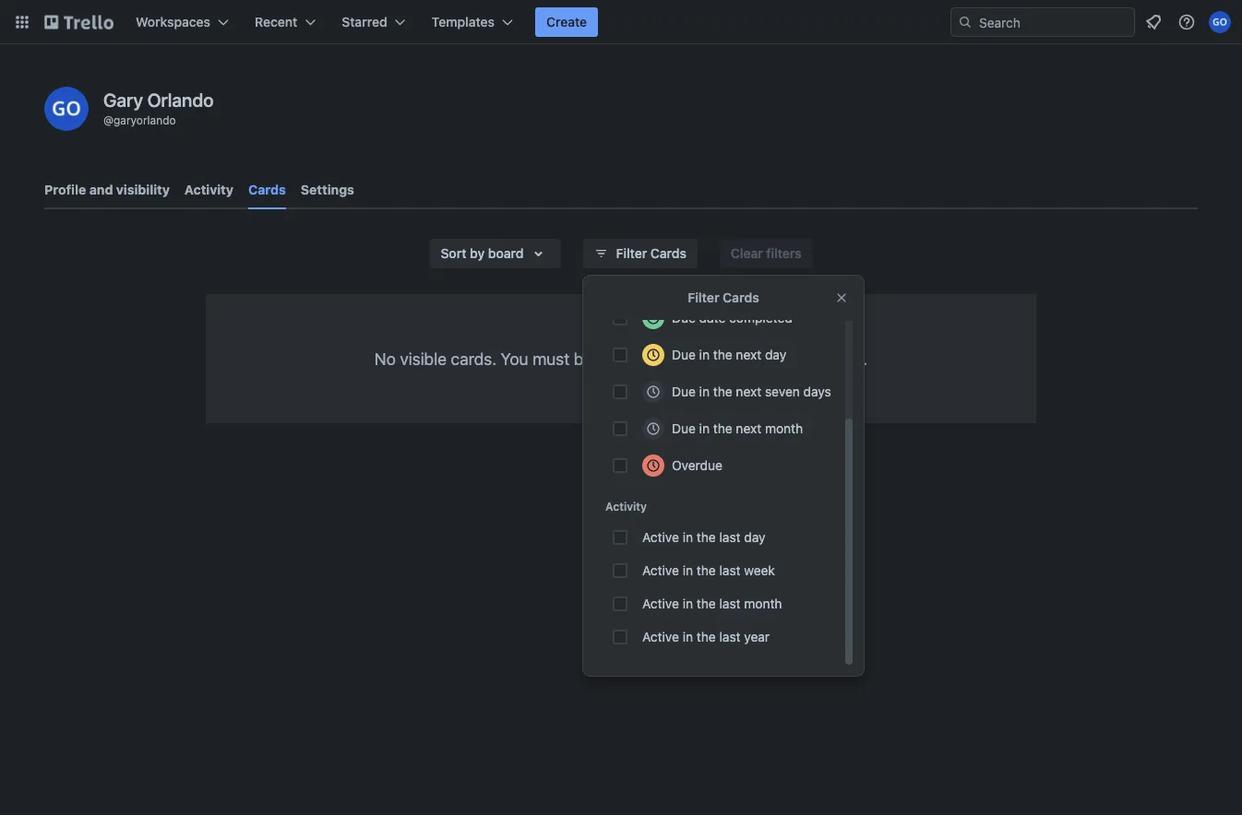 Task type: describe. For each thing, give the bounding box(es) containing it.
active for active in the last day
[[642, 530, 679, 545]]

create button
[[535, 7, 598, 37]]

in for active in the last month
[[683, 597, 693, 612]]

in for active in the last week
[[683, 563, 693, 579]]

by
[[470, 246, 485, 261]]

it
[[742, 349, 751, 369]]

visibility
[[116, 182, 170, 197]]

Search field
[[973, 8, 1134, 36]]

last for year
[[719, 630, 741, 645]]

clear
[[731, 246, 763, 261]]

be
[[574, 349, 593, 369]]

sort by board
[[441, 246, 524, 261]]

in for active in the last day
[[683, 530, 693, 545]]

the for active in the last day
[[697, 530, 716, 545]]

in for due in the next month
[[699, 421, 710, 437]]

recent
[[255, 14, 297, 30]]

settings link
[[301, 173, 354, 207]]

last for week
[[719, 563, 741, 579]]

the for due in the next month
[[713, 421, 732, 437]]

sort by board button
[[430, 239, 561, 269]]

for
[[717, 349, 737, 369]]

0 horizontal spatial gary orlando (garyorlando) image
[[44, 87, 89, 131]]

filter cards inside filter cards button
[[616, 246, 687, 261]]

close popover image
[[834, 291, 849, 305]]

search image
[[958, 15, 973, 30]]

create
[[546, 14, 587, 30]]

board
[[488, 246, 524, 261]]

gary orlando @ garyorlando
[[103, 89, 214, 126]]

and
[[89, 182, 113, 197]]

due for due in the next month
[[672, 421, 696, 437]]

starred button
[[331, 7, 417, 37]]

overdue
[[672, 458, 723, 473]]

in for due in the next day
[[699, 347, 710, 363]]

0 horizontal spatial cards
[[248, 182, 286, 197]]

templates
[[432, 14, 495, 30]]

active for active in the last month
[[642, 597, 679, 612]]

filter cards button
[[583, 239, 698, 269]]

profile and visibility link
[[44, 173, 170, 207]]

active in the last day
[[642, 530, 765, 545]]

active for active in the last week
[[642, 563, 679, 579]]

templates button
[[421, 7, 524, 37]]

1 vertical spatial activity
[[605, 500, 647, 513]]

the for due in the next day
[[713, 347, 732, 363]]

filter inside button
[[616, 246, 647, 261]]

@
[[103, 114, 114, 126]]

the for active in the last month
[[697, 597, 716, 612]]

orlando
[[147, 89, 214, 110]]

day for due in the next day
[[765, 347, 786, 363]]

no visible cards. you must be added to a card for it to appear here.
[[375, 349, 868, 369]]

cards link
[[248, 173, 286, 209]]

in for active in the last year
[[683, 630, 693, 645]]

completed
[[729, 311, 792, 326]]

no
[[375, 349, 396, 369]]

primary element
[[0, 0, 1242, 44]]

the for due in the next seven days
[[713, 384, 732, 400]]

due date completed
[[672, 311, 792, 326]]

due for due in the next day
[[672, 347, 696, 363]]

due for due date completed
[[672, 311, 696, 326]]

due in the next seven days
[[672, 384, 831, 400]]

appear
[[774, 349, 826, 369]]

next for month
[[736, 421, 761, 437]]

in for due in the next seven days
[[699, 384, 710, 400]]

active in the last week
[[642, 563, 775, 579]]



Task type: locate. For each thing, give the bounding box(es) containing it.
1 vertical spatial filter cards
[[688, 290, 759, 305]]

1 vertical spatial month
[[744, 597, 782, 612]]

day up week
[[744, 530, 765, 545]]

1 horizontal spatial filter
[[688, 290, 719, 305]]

month for due in the next month
[[765, 421, 803, 437]]

cards right activity link
[[248, 182, 286, 197]]

in left for
[[699, 347, 710, 363]]

last up active in the last week
[[719, 530, 741, 545]]

0 vertical spatial gary orlando (garyorlando) image
[[1209, 11, 1231, 33]]

next down due in the next seven days
[[736, 421, 761, 437]]

in down active in the last day
[[683, 563, 693, 579]]

next for seven
[[736, 384, 761, 400]]

active
[[642, 530, 679, 545], [642, 563, 679, 579], [642, 597, 679, 612], [642, 630, 679, 645]]

cards
[[248, 182, 286, 197], [650, 246, 687, 261], [723, 290, 759, 305]]

the down active in the last month
[[697, 630, 716, 645]]

cards inside button
[[650, 246, 687, 261]]

due in the next month
[[672, 421, 803, 437]]

the
[[713, 347, 732, 363], [713, 384, 732, 400], [713, 421, 732, 437], [697, 530, 716, 545], [697, 563, 716, 579], [697, 597, 716, 612], [697, 630, 716, 645]]

you
[[501, 349, 528, 369]]

due left date
[[672, 311, 696, 326]]

day for active in the last day
[[744, 530, 765, 545]]

0 horizontal spatial to
[[648, 349, 663, 369]]

due
[[672, 311, 696, 326], [672, 347, 696, 363], [672, 384, 696, 400], [672, 421, 696, 437]]

next for day
[[736, 347, 761, 363]]

last
[[719, 530, 741, 545], [719, 563, 741, 579], [719, 597, 741, 612], [719, 630, 741, 645]]

4 last from the top
[[719, 630, 741, 645]]

1 vertical spatial gary orlando (garyorlando) image
[[44, 87, 89, 131]]

1 horizontal spatial filter cards
[[688, 290, 759, 305]]

visible
[[400, 349, 447, 369]]

last left week
[[719, 563, 741, 579]]

0 vertical spatial cards
[[248, 182, 286, 197]]

activity up active in the last day
[[605, 500, 647, 513]]

3 active from the top
[[642, 597, 679, 612]]

last down active in the last week
[[719, 597, 741, 612]]

3 last from the top
[[719, 597, 741, 612]]

the down for
[[713, 384, 732, 400]]

filter
[[616, 246, 647, 261], [688, 290, 719, 305]]

3 due from the top
[[672, 384, 696, 400]]

gary orlando (garyorlando) image inside primary 'element'
[[1209, 11, 1231, 33]]

gary orlando (garyorlando) image right open information menu icon
[[1209, 11, 1231, 33]]

month for active in the last month
[[744, 597, 782, 612]]

0 vertical spatial next
[[736, 347, 761, 363]]

the for active in the last week
[[697, 563, 716, 579]]

must
[[533, 349, 570, 369]]

1 active from the top
[[642, 530, 679, 545]]

gary orlando (garyorlando) image
[[1209, 11, 1231, 33], [44, 87, 89, 131]]

card
[[680, 349, 713, 369]]

cards left clear
[[650, 246, 687, 261]]

workspaces button
[[125, 7, 240, 37]]

active up 'active in the last year'
[[642, 597, 679, 612]]

profile
[[44, 182, 86, 197]]

recent button
[[244, 7, 327, 37]]

the up 'active in the last year'
[[697, 597, 716, 612]]

2 active from the top
[[642, 563, 679, 579]]

last left year
[[719, 630, 741, 645]]

gary
[[103, 89, 143, 110]]

seven
[[765, 384, 800, 400]]

clear filters button
[[720, 239, 813, 269]]

due up the overdue
[[672, 421, 696, 437]]

in up active in the last week
[[683, 530, 693, 545]]

filters
[[766, 246, 802, 261]]

4 due from the top
[[672, 421, 696, 437]]

0 vertical spatial filter cards
[[616, 246, 687, 261]]

1 due from the top
[[672, 311, 696, 326]]

the for active in the last year
[[697, 630, 716, 645]]

added
[[597, 349, 644, 369]]

activity link
[[185, 173, 233, 207]]

back to home image
[[44, 7, 114, 37]]

activity left the cards link
[[185, 182, 233, 197]]

in down active in the last month
[[683, 630, 693, 645]]

0 vertical spatial day
[[765, 347, 786, 363]]

cards.
[[451, 349, 496, 369]]

1 horizontal spatial to
[[755, 349, 770, 369]]

in
[[699, 347, 710, 363], [699, 384, 710, 400], [699, 421, 710, 437], [683, 530, 693, 545], [683, 563, 693, 579], [683, 597, 693, 612], [683, 630, 693, 645]]

due left for
[[672, 347, 696, 363]]

day
[[765, 347, 786, 363], [744, 530, 765, 545]]

clear filters
[[731, 246, 802, 261]]

cards up due date completed
[[723, 290, 759, 305]]

due down a
[[672, 384, 696, 400]]

4 active from the top
[[642, 630, 679, 645]]

0 vertical spatial filter
[[616, 246, 647, 261]]

due in the next day
[[672, 347, 786, 363]]

active in the last year
[[642, 630, 770, 645]]

1 vertical spatial filter
[[688, 290, 719, 305]]

1 to from the left
[[648, 349, 663, 369]]

the left it
[[713, 347, 732, 363]]

profile and visibility
[[44, 182, 170, 197]]

next
[[736, 347, 761, 363], [736, 384, 761, 400], [736, 421, 761, 437]]

garyorlando
[[114, 114, 176, 126]]

1 next from the top
[[736, 347, 761, 363]]

0 vertical spatial activity
[[185, 182, 233, 197]]

2 due from the top
[[672, 347, 696, 363]]

starred
[[342, 14, 387, 30]]

1 vertical spatial next
[[736, 384, 761, 400]]

date
[[699, 311, 726, 326]]

active for active in the last year
[[642, 630, 679, 645]]

3 next from the top
[[736, 421, 761, 437]]

settings
[[301, 182, 354, 197]]

to right it
[[755, 349, 770, 369]]

1 vertical spatial day
[[744, 530, 765, 545]]

1 horizontal spatial activity
[[605, 500, 647, 513]]

last for month
[[719, 597, 741, 612]]

last for day
[[719, 530, 741, 545]]

open information menu image
[[1178, 13, 1196, 31]]

active down active in the last day
[[642, 563, 679, 579]]

gary orlando (garyorlando) image left @
[[44, 87, 89, 131]]

2 vertical spatial cards
[[723, 290, 759, 305]]

to
[[648, 349, 663, 369], [755, 349, 770, 369]]

year
[[744, 630, 770, 645]]

filter cards
[[616, 246, 687, 261], [688, 290, 759, 305]]

the up the overdue
[[713, 421, 732, 437]]

2 horizontal spatial cards
[[723, 290, 759, 305]]

to left a
[[648, 349, 663, 369]]

day right it
[[765, 347, 786, 363]]

0 notifications image
[[1142, 11, 1165, 33]]

month down the seven
[[765, 421, 803, 437]]

1 horizontal spatial cards
[[650, 246, 687, 261]]

month down week
[[744, 597, 782, 612]]

in down card at right
[[699, 384, 710, 400]]

due for due in the next seven days
[[672, 384, 696, 400]]

here.
[[830, 349, 868, 369]]

workspaces
[[136, 14, 210, 30]]

1 horizontal spatial gary orlando (garyorlando) image
[[1209, 11, 1231, 33]]

1 last from the top
[[719, 530, 741, 545]]

0 horizontal spatial activity
[[185, 182, 233, 197]]

days
[[803, 384, 831, 400]]

active up active in the last week
[[642, 530, 679, 545]]

next up due in the next seven days
[[736, 347, 761, 363]]

week
[[744, 563, 775, 579]]

2 vertical spatial next
[[736, 421, 761, 437]]

0 horizontal spatial filter
[[616, 246, 647, 261]]

active in the last month
[[642, 597, 782, 612]]

active down active in the last month
[[642, 630, 679, 645]]

activity
[[185, 182, 233, 197], [605, 500, 647, 513]]

the up active in the last week
[[697, 530, 716, 545]]

in up the overdue
[[699, 421, 710, 437]]

the down active in the last day
[[697, 563, 716, 579]]

sort
[[441, 246, 466, 261]]

0 vertical spatial month
[[765, 421, 803, 437]]

month
[[765, 421, 803, 437], [744, 597, 782, 612]]

1 vertical spatial cards
[[650, 246, 687, 261]]

0 horizontal spatial filter cards
[[616, 246, 687, 261]]

a
[[667, 349, 676, 369]]

2 to from the left
[[755, 349, 770, 369]]

in up 'active in the last year'
[[683, 597, 693, 612]]

next down it
[[736, 384, 761, 400]]

2 last from the top
[[719, 563, 741, 579]]

2 next from the top
[[736, 384, 761, 400]]



Task type: vqa. For each thing, say whether or not it's contained in the screenshot.
2nd next from the bottom
yes



